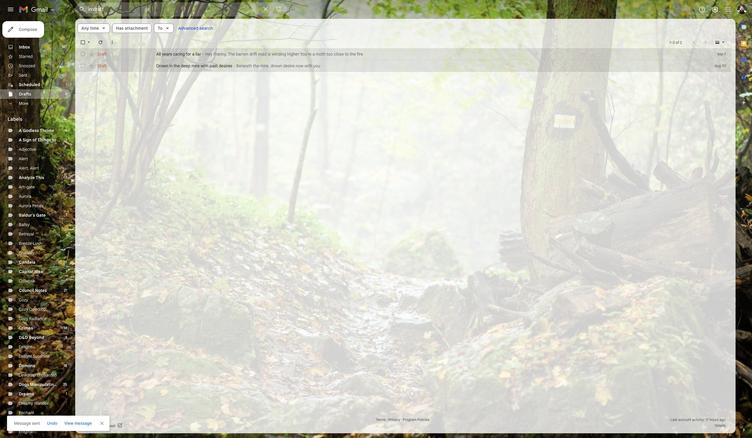 Task type: vqa. For each thing, say whether or not it's contained in the screenshot.


Task type: locate. For each thing, give the bounding box(es) containing it.
1 vertical spatial aurora
[[19, 203, 31, 208]]

past
[[210, 63, 218, 69]]

delight link
[[19, 344, 32, 350]]

starred
[[19, 54, 33, 59]]

1 a from the left
[[192, 51, 195, 57]]

hours
[[710, 417, 719, 422]]

2 vertical spatial cozy
[[19, 316, 28, 321]]

1 horizontal spatial to
[[345, 51, 349, 57]]

1 vertical spatial enchanted
[[19, 420, 39, 425]]

21 for candela
[[64, 260, 67, 264]]

dogs
[[19, 382, 29, 387]]

delight sunshine
[[19, 354, 50, 359]]

1 aurora from the top
[[19, 194, 31, 199]]

1 vertical spatial cozy
[[19, 307, 28, 312]]

you
[[314, 63, 320, 69]]

1 inside "main content"
[[670, 40, 671, 45]]

delight
[[19, 344, 32, 350], [19, 354, 32, 359]]

fire
[[357, 51, 363, 57]]

you're
[[300, 51, 312, 57]]

1 horizontal spatial of
[[93, 424, 96, 428]]

1 draft from the top
[[98, 51, 107, 57]]

7
[[725, 52, 727, 56]]

sent link
[[19, 73, 27, 78]]

None search field
[[75, 2, 287, 16]]

2 aurora from the top
[[19, 203, 31, 208]]

1 horizontal spatial ·
[[401, 417, 402, 422]]

alert, alert
[[19, 166, 39, 171]]

enchanted up manipulating
[[37, 372, 57, 378]]

the right in
[[174, 63, 180, 69]]

art-gate
[[19, 184, 35, 190]]

alert up analyze this 'link'
[[30, 166, 39, 171]]

3 cozy from the top
[[19, 316, 28, 321]]

main menu image
[[7, 6, 14, 13]]

· right terms link
[[387, 417, 388, 422]]

time
[[90, 26, 99, 31]]

candela link
[[19, 260, 35, 265]]

aurora down art-gate link
[[19, 194, 31, 199]]

art-gate link
[[19, 184, 35, 190]]

desire
[[283, 63, 295, 69]]

2 gb from the left
[[101, 424, 106, 428]]

row
[[75, 48, 731, 60], [75, 60, 731, 72]]

0 vertical spatial 21
[[64, 260, 67, 264]]

None checkbox
[[80, 39, 86, 45], [80, 51, 86, 57], [80, 63, 86, 69], [80, 39, 86, 45], [80, 51, 86, 57], [80, 63, 86, 69]]

1 · from the left
[[387, 417, 388, 422]]

aurora down aurora link
[[19, 203, 31, 208]]

1 vertical spatial a
[[19, 137, 22, 143]]

1 vertical spatial -
[[234, 63, 235, 69]]

of for 0.15 gb of 15 gb used
[[93, 424, 96, 428]]

0 vertical spatial a
[[19, 128, 22, 133]]

0 vertical spatial to
[[345, 51, 349, 57]]

a sign of things to come
[[19, 137, 69, 143]]

aurora for aurora link
[[19, 194, 31, 199]]

1 horizontal spatial alert
[[30, 166, 39, 171]]

support image
[[699, 6, 706, 13]]

refresh image
[[98, 39, 103, 45]]

settings image
[[712, 6, 719, 13]]

compose button
[[2, 21, 44, 38]]

years
[[162, 51, 172, 57]]

a right for
[[192, 51, 195, 57]]

2 draft from the top
[[98, 63, 107, 69]]

alert,
[[19, 166, 29, 171]]

alert
[[19, 156, 28, 161], [30, 166, 39, 171]]

cozy
[[19, 297, 28, 303], [19, 307, 28, 312], [19, 316, 28, 321]]

2 horizontal spatial of
[[676, 40, 680, 45]]

higher
[[287, 51, 299, 57]]

1 gb from the left
[[87, 424, 92, 428]]

1 horizontal spatial 2
[[674, 40, 675, 45]]

for
[[186, 51, 191, 57]]

snoozed link
[[19, 63, 35, 69]]

1 a from the top
[[19, 128, 22, 133]]

main content
[[75, 19, 736, 433]]

caring
[[173, 51, 185, 57]]

-
[[202, 51, 204, 57], [234, 63, 235, 69]]

delight for "delight" link
[[19, 344, 32, 350]]

2 21 from the top
[[64, 288, 67, 293]]

1 vertical spatial of
[[32, 137, 37, 143]]

· right privacy
[[401, 417, 402, 422]]

2 inside labels navigation
[[65, 92, 67, 96]]

0 vertical spatial draft
[[98, 51, 107, 57]]

1 delight from the top
[[19, 344, 32, 350]]

0 vertical spatial -
[[202, 51, 204, 57]]

1 horizontal spatial a
[[313, 51, 315, 57]]

alert containing message sent
[[7, 14, 743, 431]]

franny,
[[214, 51, 227, 57]]

2 vertical spatial of
[[93, 424, 96, 428]]

2 a from the left
[[313, 51, 315, 57]]

cozy up crimes
[[19, 316, 28, 321]]

1 vertical spatial to
[[52, 137, 56, 143]]

1 for a sign of things to come
[[66, 138, 67, 142]]

2 a from the top
[[19, 137, 22, 143]]

cozy for cozy dewdrop
[[19, 307, 28, 312]]

0 vertical spatial cozy
[[19, 297, 28, 303]]

undo alert
[[45, 418, 60, 429]]

the left the mire,
[[253, 63, 259, 69]]

a left sign
[[19, 137, 22, 143]]

dewdrop enchanted
[[19, 372, 57, 378]]

cozy for the cozy "link"
[[19, 297, 28, 303]]

1 for baldur's gate
[[66, 213, 67, 217]]

0 horizontal spatial 2
[[65, 92, 67, 96]]

cozy radiance link
[[19, 316, 46, 321]]

1 horizontal spatial gb
[[101, 424, 106, 428]]

now
[[296, 63, 304, 69]]

dewdrop up the radiance
[[29, 307, 46, 312]]

footer
[[75, 417, 731, 429]]

cozy down the cozy "link"
[[19, 307, 28, 312]]

alert up alert,
[[19, 156, 28, 161]]

policies
[[418, 417, 430, 422]]

dogs manipulating time
[[19, 382, 67, 387]]

a left moth
[[313, 51, 315, 57]]

cozy down council
[[19, 297, 28, 303]]

0 vertical spatial alert
[[19, 156, 28, 161]]

- right liar at the left
[[202, 51, 204, 57]]

of inside footer
[[93, 424, 96, 428]]

of
[[676, 40, 680, 45], [32, 137, 37, 143], [93, 424, 96, 428]]

1 vertical spatial draft
[[98, 63, 107, 69]]

0 vertical spatial delight
[[19, 344, 32, 350]]

1 vertical spatial delight
[[19, 354, 32, 359]]

enchanted down enchant
[[19, 420, 39, 425]]

1 21 from the top
[[64, 260, 67, 264]]

to button
[[154, 24, 174, 33]]

gb right "15"
[[101, 424, 106, 428]]

a for a godless throne
[[19, 128, 22, 133]]

gmail image
[[19, 4, 51, 15]]

0 horizontal spatial gb
[[87, 424, 92, 428]]

sent
[[19, 73, 27, 78]]

all years caring for a liar - hey franny, the barren drift road is winding higher you're a moth too close to the fire
[[156, 51, 363, 57]]

Search mail text field
[[88, 6, 259, 12]]

0 horizontal spatial of
[[32, 137, 37, 143]]

1 cozy from the top
[[19, 297, 28, 303]]

demons link
[[19, 363, 35, 368]]

dewdrop down demons
[[19, 372, 36, 378]]

delight down "d&d"
[[19, 344, 32, 350]]

all
[[156, 51, 161, 57]]

0 horizontal spatial with
[[201, 63, 209, 69]]

betrayal link
[[19, 231, 34, 237]]

message
[[75, 421, 92, 426]]

alert
[[7, 14, 743, 431]]

the
[[350, 51, 356, 57], [174, 63, 180, 69], [253, 63, 259, 69]]

of inside labels navigation
[[32, 137, 37, 143]]

sent
[[32, 421, 40, 426]]

2 cozy from the top
[[19, 307, 28, 312]]

tab list
[[736, 19, 753, 417]]

a
[[19, 128, 22, 133], [19, 137, 22, 143]]

0 vertical spatial dewdrop
[[29, 307, 46, 312]]

21
[[64, 260, 67, 264], [64, 288, 67, 293]]

search
[[200, 26, 213, 31]]

2 delight from the top
[[19, 354, 32, 359]]

more image
[[109, 39, 115, 45]]

1 for analyze this
[[66, 175, 67, 180]]

of left "15"
[[93, 424, 96, 428]]

of right –
[[676, 40, 680, 45]]

advanced search options image
[[273, 3, 285, 15]]

1
[[670, 40, 671, 45], [66, 82, 67, 87], [66, 138, 67, 142], [66, 175, 67, 180], [66, 213, 67, 217], [66, 269, 67, 274], [66, 392, 67, 396]]

0 horizontal spatial to
[[52, 137, 56, 143]]

clear search image
[[260, 3, 272, 15]]

wander
[[34, 401, 49, 406]]

0 vertical spatial of
[[676, 40, 680, 45]]

2 with from the left
[[305, 63, 313, 69]]

3
[[65, 335, 67, 340]]

with left 'you'
[[305, 63, 313, 69]]

0 vertical spatial aurora
[[19, 194, 31, 199]]

1 vertical spatial 21
[[64, 288, 67, 293]]

details
[[715, 423, 726, 428]]

0 horizontal spatial a
[[192, 51, 195, 57]]

1 – 2 of 2
[[670, 40, 682, 45]]

delight down "delight" link
[[19, 354, 32, 359]]

1 vertical spatial alert
[[30, 166, 39, 171]]

0 horizontal spatial ·
[[387, 417, 388, 422]]

to right close
[[345, 51, 349, 57]]

liar
[[196, 51, 201, 57]]

view message link
[[62, 418, 94, 429]]

1 row from the top
[[75, 48, 731, 60]]

council
[[19, 288, 34, 293]]

activity:
[[693, 417, 705, 422]]

notes
[[35, 288, 47, 293]]

program policies link
[[403, 417, 430, 422]]

gb right 0.15
[[87, 424, 92, 428]]

a for a sign of things to come
[[19, 137, 22, 143]]

analyze this link
[[19, 175, 44, 180]]

of right sign
[[32, 137, 37, 143]]

aug
[[715, 64, 722, 68]]

hey
[[205, 51, 213, 57]]

1 horizontal spatial with
[[305, 63, 313, 69]]

inbox
[[19, 44, 30, 50]]

21 for council notes
[[64, 288, 67, 293]]

·
[[387, 417, 388, 422], [401, 417, 402, 422]]

to left the come at the left
[[52, 137, 56, 143]]

with right mire
[[201, 63, 209, 69]]

cozy radiance
[[19, 316, 46, 321]]

too
[[327, 51, 333, 57]]

0 horizontal spatial alert
[[19, 156, 28, 161]]

- right desires
[[234, 63, 235, 69]]

the left 'fire'
[[350, 51, 356, 57]]

mire,
[[260, 63, 270, 69]]

terms link
[[376, 417, 386, 422]]

a left godless
[[19, 128, 22, 133]]



Task type: describe. For each thing, give the bounding box(es) containing it.
follow link to manage storage image
[[117, 423, 123, 429]]

drown
[[156, 63, 168, 69]]

undo
[[47, 421, 57, 426]]

petals
[[32, 203, 44, 208]]

labels
[[8, 116, 22, 122]]

details link
[[715, 423, 726, 428]]

sep 7
[[718, 52, 727, 56]]

enigma link
[[19, 429, 33, 434]]

aug 30
[[715, 64, 727, 68]]

crimes link
[[19, 325, 33, 331]]

14
[[64, 326, 67, 330]]

adjective link
[[19, 147, 36, 152]]

candela
[[19, 260, 35, 265]]

aurora petals link
[[19, 203, 44, 208]]

last
[[671, 417, 678, 422]]

a godless throne link
[[19, 128, 54, 133]]

cozy for cozy radiance
[[19, 316, 28, 321]]

brutality
[[19, 250, 35, 255]]

1 vertical spatial dewdrop
[[19, 372, 36, 378]]

toggle split pane mode image
[[715, 39, 721, 45]]

1 for scheduled
[[66, 82, 67, 87]]

2 · from the left
[[401, 417, 402, 422]]

15
[[97, 424, 101, 428]]

draft for drown in the deep mire with past desires - beneath the mire, drown desire now with you
[[98, 63, 107, 69]]

inbox link
[[19, 44, 30, 50]]

0 vertical spatial enchanted
[[37, 372, 57, 378]]

gate
[[36, 213, 46, 218]]

alert, alert link
[[19, 166, 39, 171]]

brutality link
[[19, 250, 35, 255]]

the
[[228, 51, 235, 57]]

cozy dewdrop
[[19, 307, 46, 312]]

1 for capital idea
[[66, 269, 67, 274]]

time
[[57, 382, 67, 387]]

message
[[14, 421, 31, 426]]

used
[[107, 424, 115, 428]]

moth
[[316, 51, 326, 57]]

come
[[57, 137, 69, 143]]

1 with from the left
[[201, 63, 209, 69]]

privacy link
[[389, 417, 400, 422]]

labels heading
[[8, 116, 62, 122]]

to inside labels navigation
[[52, 137, 56, 143]]

enchant
[[19, 410, 34, 415]]

advanced
[[178, 26, 198, 31]]

drafts
[[19, 91, 31, 97]]

beyond
[[29, 335, 44, 340]]

d&d beyond
[[19, 335, 44, 340]]

delight for delight sunshine
[[19, 354, 32, 359]]

enchanted link
[[19, 420, 39, 425]]

godless
[[23, 128, 39, 133]]

mire
[[192, 63, 200, 69]]

any time
[[81, 26, 99, 31]]

collapse
[[19, 278, 35, 284]]

footer containing terms
[[75, 417, 731, 429]]

capital idea
[[19, 269, 43, 274]]

d&d
[[19, 335, 28, 340]]

idea
[[34, 269, 43, 274]]

baldur's
[[19, 213, 35, 218]]

4
[[65, 128, 67, 133]]

main content containing any time
[[75, 19, 736, 433]]

capital idea link
[[19, 269, 43, 274]]

account
[[679, 417, 692, 422]]

0 horizontal spatial -
[[202, 51, 204, 57]]

breeze lush
[[19, 241, 42, 246]]

in
[[169, 63, 173, 69]]

of for a sign of things to come
[[32, 137, 37, 143]]

dreamy wander
[[19, 401, 49, 406]]

aurora for aurora petals
[[19, 203, 31, 208]]

147
[[62, 45, 67, 49]]

labels navigation
[[0, 19, 75, 438]]

enchant link
[[19, 410, 34, 415]]

council notes link
[[19, 288, 47, 293]]

attachment
[[125, 26, 148, 31]]

dreams link
[[19, 391, 34, 397]]

things
[[37, 137, 51, 143]]

analyze this
[[19, 175, 44, 180]]

1 horizontal spatial -
[[234, 63, 235, 69]]

0 horizontal spatial the
[[174, 63, 180, 69]]

beneath
[[236, 63, 252, 69]]

view message
[[64, 421, 92, 426]]

delight sunshine link
[[19, 354, 50, 359]]

aurora link
[[19, 194, 31, 199]]

breeze lush link
[[19, 241, 42, 246]]

advanced search button
[[176, 23, 215, 34]]

more button
[[0, 99, 71, 108]]

25
[[63, 382, 67, 387]]

0.15 gb of 15 gb used
[[80, 424, 115, 428]]

draft for all years caring for a liar - hey franny, the barren drift road is winding higher you're a moth too close to the fire
[[98, 51, 107, 57]]

–
[[671, 40, 674, 45]]

18
[[64, 363, 67, 368]]

2 row from the top
[[75, 60, 731, 72]]

program
[[403, 417, 417, 422]]

2 horizontal spatial 2
[[681, 40, 682, 45]]

dewdrop enchanted link
[[19, 372, 57, 378]]

1 horizontal spatial the
[[253, 63, 259, 69]]

2 horizontal spatial the
[[350, 51, 356, 57]]

dreamy wander link
[[19, 401, 49, 406]]

collapse link
[[19, 278, 35, 284]]

a sign of things to come link
[[19, 137, 69, 143]]

ballsy
[[19, 222, 30, 227]]

council notes
[[19, 288, 47, 293]]

snoozed
[[19, 63, 35, 69]]

baldur's gate
[[19, 213, 46, 218]]

adjective
[[19, 147, 36, 152]]

1 for dreams
[[66, 392, 67, 396]]

crimes
[[19, 325, 33, 331]]

has attachment
[[116, 26, 148, 31]]

any
[[81, 26, 89, 31]]

search mail image
[[77, 4, 88, 15]]



